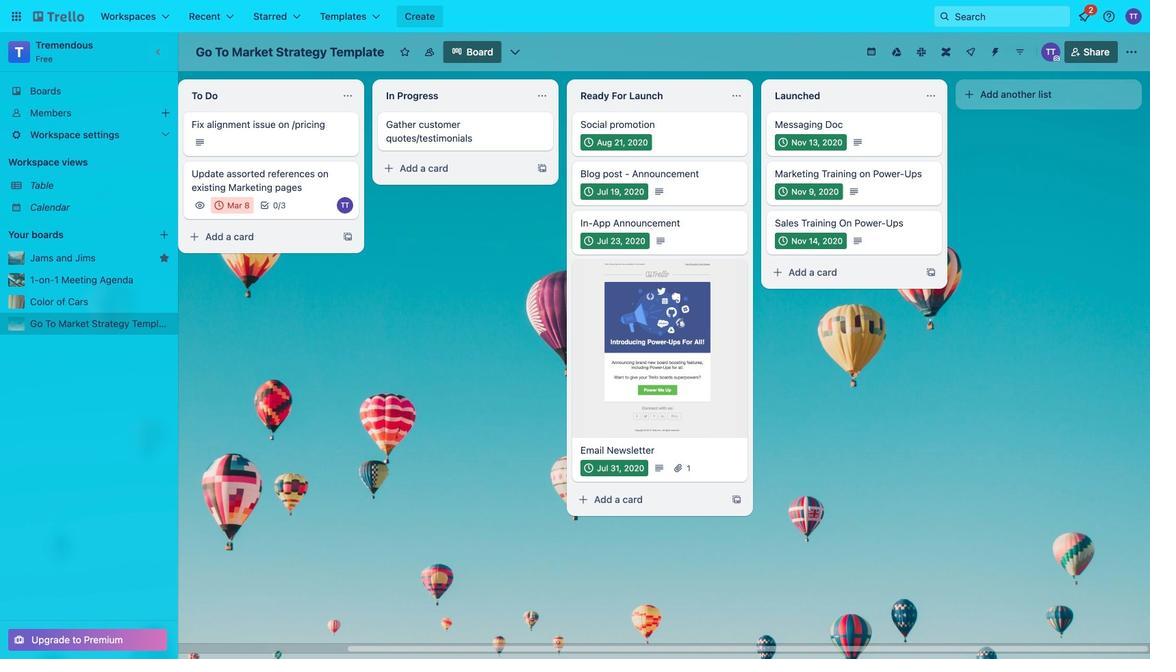 Task type: describe. For each thing, give the bounding box(es) containing it.
workspace navigation collapse icon image
[[149, 42, 168, 62]]

back to home image
[[33, 5, 84, 27]]

star or unstar board image
[[400, 47, 411, 58]]

open information menu image
[[1103, 10, 1116, 23]]

your boards with 4 items element
[[8, 227, 138, 243]]

Search field
[[951, 7, 1070, 26]]

0 vertical spatial create from template… image
[[537, 163, 548, 174]]

primary element
[[0, 0, 1150, 33]]

slack icon image
[[917, 47, 926, 57]]

automation image
[[985, 41, 1004, 60]]

confluence icon image
[[941, 47, 951, 57]]

terry turtle (terryturtle) image
[[337, 197, 353, 214]]

search image
[[940, 11, 951, 22]]

workspace visible image
[[424, 47, 435, 58]]



Task type: vqa. For each thing, say whether or not it's contained in the screenshot.
Create from template… image
yes



Task type: locate. For each thing, give the bounding box(es) containing it.
terry turtle (terryturtle) image
[[1126, 8, 1142, 25], [1041, 42, 1061, 62]]

create from template… image
[[537, 163, 548, 174], [731, 494, 742, 505]]

terry turtle (terryturtle) image right open information menu icon
[[1126, 8, 1142, 25]]

1 horizontal spatial terry turtle (terryturtle) image
[[1126, 8, 1142, 25]]

Board name text field
[[189, 41, 391, 63]]

None checkbox
[[775, 134, 847, 151], [581, 184, 649, 200], [211, 197, 254, 214], [581, 233, 650, 249], [581, 460, 649, 477], [775, 134, 847, 151], [581, 184, 649, 200], [211, 197, 254, 214], [581, 233, 650, 249], [581, 460, 649, 477]]

terry turtle (terryturtle) image down the search field
[[1041, 42, 1061, 62]]

customize views image
[[508, 45, 522, 59]]

show menu image
[[1125, 45, 1139, 59]]

starred icon image
[[159, 253, 170, 264]]

None text field
[[184, 85, 337, 107], [573, 85, 726, 107], [184, 85, 337, 107], [573, 85, 726, 107]]

1 vertical spatial create from template… image
[[731, 494, 742, 505]]

None checkbox
[[581, 134, 652, 151], [775, 184, 843, 200], [775, 233, 847, 249], [581, 134, 652, 151], [775, 184, 843, 200], [775, 233, 847, 249]]

0 horizontal spatial terry turtle (terryturtle) image
[[1041, 42, 1061, 62]]

1 vertical spatial create from template… image
[[926, 267, 937, 278]]

0 vertical spatial terry turtle (terryturtle) image
[[1126, 8, 1142, 25]]

calendar power-up image
[[866, 46, 877, 57]]

create from template… image
[[342, 231, 353, 242], [926, 267, 937, 278]]

1 horizontal spatial create from template… image
[[731, 494, 742, 505]]

0 vertical spatial create from template… image
[[342, 231, 353, 242]]

add board image
[[159, 229, 170, 240]]

None text field
[[378, 85, 531, 107], [767, 85, 920, 107], [378, 85, 531, 107], [767, 85, 920, 107]]

0 horizontal spatial create from template… image
[[537, 163, 548, 174]]

2 notifications image
[[1077, 8, 1093, 25]]

0 horizontal spatial create from template… image
[[342, 231, 353, 242]]

1 vertical spatial terry turtle (terryturtle) image
[[1041, 42, 1061, 62]]

power ups image
[[965, 47, 976, 58]]

google drive icon image
[[892, 47, 902, 57]]

1 horizontal spatial create from template… image
[[926, 267, 937, 278]]

this member is an admin of this board. image
[[1054, 55, 1060, 62]]



